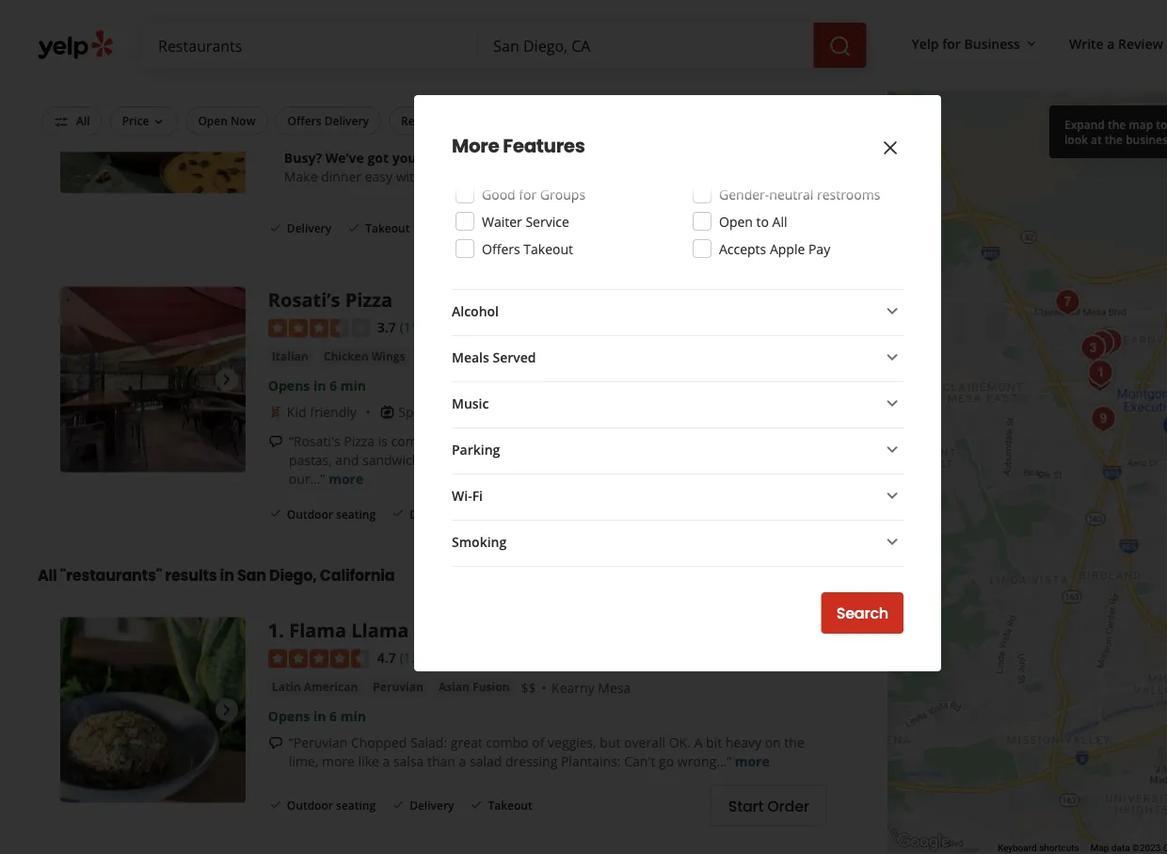 Task type: describe. For each thing, give the bounding box(es) containing it.
close image
[[880, 137, 902, 159]]

"peruvian
[[289, 734, 348, 751]]

accepts
[[720, 240, 767, 258]]

24 chevron down v2 image for meals served
[[882, 346, 904, 369]]

a
[[695, 734, 703, 751]]

waiter service
[[482, 212, 570, 230]]

busy?
[[284, 149, 322, 166]]

to inside 'more features' dialog
[[757, 212, 769, 230]]

sandwiches link
[[357, 69, 431, 88]]

6 for 4.7
[[330, 707, 337, 725]]

kearny
[[552, 678, 595, 696]]

italian button
[[268, 347, 312, 366]]

open now button
[[186, 106, 268, 135]]

committed
[[391, 432, 458, 450]]

salad button
[[311, 69, 349, 88]]

latin american
[[272, 679, 358, 694]]

is
[[378, 432, 388, 450]]

offers takeout
[[482, 240, 574, 258]]

next image for rosati's pizza
[[216, 368, 238, 391]]

mesa
[[598, 678, 631, 696]]

wi-
[[452, 486, 472, 504]]

16 filter v2 image
[[54, 114, 69, 129]]

reservations
[[401, 113, 472, 129]]

1 vertical spatial flama llama image
[[60, 618, 246, 803]]

rosati's pizza
[[268, 287, 393, 313]]

order
[[768, 795, 810, 816]]

keyboard shortcuts button
[[998, 842, 1080, 854]]

min for 4.7
[[341, 707, 366, 725]]

quality,
[[529, 451, 574, 469]]

offers for offers takeout
[[482, 240, 521, 258]]

expand the map to
[[1065, 116, 1168, 147]]

1 vertical spatial in
[[220, 565, 234, 586]]

ten seconds rice noodle image
[[1092, 323, 1130, 361]]

business
[[965, 34, 1021, 52]]

faves.
[[504, 167, 540, 185]]

veggies,
[[548, 734, 597, 751]]

than
[[428, 752, 456, 770]]

got
[[368, 149, 389, 166]]

more link for and
[[329, 470, 364, 488]]

salad
[[315, 70, 345, 86]]

for for kids
[[519, 158, 537, 176]]

bread
[[340, 8, 395, 34]]

waiter
[[482, 212, 523, 230]]

pastas,
[[289, 451, 332, 469]]

write
[[1070, 34, 1104, 52]]

opens in 6 min for 4.7
[[268, 707, 366, 725]]

combo
[[486, 734, 529, 751]]

opens in 6 min for 3.7
[[268, 377, 366, 394]]

wi-fi button
[[452, 484, 904, 509]]

all inside 'more features' dialog
[[773, 212, 788, 230]]

24 chevron down v2 image for smoking
[[882, 531, 904, 553]]

in for 3.7
[[314, 377, 326, 394]]

16 checkmark v2 image down salsa
[[391, 797, 406, 812]]

good for good for groups
[[482, 185, 516, 203]]

more
[[452, 133, 500, 159]]

music
[[452, 394, 489, 412]]

a inside write a review link
[[1108, 34, 1116, 52]]

music button
[[452, 392, 904, 416]]

1 outdoor seating from the top
[[287, 506, 376, 522]]

previous image for gaslamp
[[68, 90, 90, 112]]

yelp for business button
[[905, 26, 1047, 60]]

8:00
[[338, 99, 364, 117]]

reservations button
[[389, 106, 484, 135]]

can't
[[625, 752, 656, 770]]

all for all "restaurants" results in san diego, california
[[38, 565, 57, 586]]

dinner
[[321, 167, 362, 185]]

stayed
[[722, 451, 763, 469]]

more features dialog
[[0, 0, 1168, 854]]

next image for panera bread
[[216, 90, 238, 112]]

features
[[503, 133, 585, 159]]

shortcuts
[[1040, 843, 1080, 854]]

sandwiches button
[[357, 69, 431, 88]]

2 outdoor from the top
[[287, 797, 333, 813]]

(113 reviews) link
[[400, 316, 480, 336]]

1 and from the left
[[336, 451, 359, 469]]

slideshow element for panera bread
[[60, 8, 246, 194]]

formoosa image
[[1075, 330, 1113, 367]]

flavor.
[[640, 451, 679, 469]]

chicken wings
[[324, 348, 405, 364]]

filters group
[[38, 106, 824, 136]]

asian fusion link
[[435, 678, 514, 696]]

0 vertical spatial on
[[442, 403, 458, 421]]

good for good for kids
[[482, 158, 516, 176]]

for for business
[[943, 34, 961, 52]]

wings
[[372, 348, 405, 364]]

pizza for "rosati's
[[344, 432, 375, 450]]

value
[[577, 451, 610, 469]]

grantville
[[460, 348, 519, 366]]

previous image for $$
[[68, 699, 90, 722]]

rosati's pizza image
[[60, 287, 246, 472]]

pm
[[367, 99, 387, 117]]

3.7 link
[[378, 316, 396, 336]]

2 and from the left
[[613, 451, 637, 469]]

start order link
[[711, 785, 828, 826]]

1 seating from the top
[[336, 506, 376, 522]]

panera inside panera bread (316 reviews)
[[268, 8, 335, 34]]

opens for 3.7
[[268, 377, 310, 394]]

open for open until 8:00 pm
[[268, 99, 304, 117]]

delivery inside button
[[325, 113, 369, 129]]

gaslamp
[[438, 70, 492, 88]]

24 chevron down v2 image for wi-fi
[[882, 484, 904, 507]]

kearny mesa
[[552, 678, 631, 696]]

dressing
[[506, 752, 558, 770]]

busy? we've got you! make dinner easy with your panera faves.
[[284, 149, 540, 185]]

in for 4.7
[[314, 707, 326, 725]]

reviews) inside panera bread (316 reviews)
[[430, 39, 480, 57]]

we've
[[682, 451, 719, 469]]

offers delivery button
[[275, 106, 381, 135]]

1 . flama llama
[[268, 618, 409, 643]]

opens for 4.7
[[268, 707, 310, 725]]

that
[[437, 451, 462, 469]]

$$
[[521, 678, 536, 696]]

panera bread (316 reviews)
[[268, 8, 480, 57]]

0 vertical spatial flama llama image
[[1083, 354, 1120, 392]]

more for "rosati's
[[329, 470, 364, 488]]

chicago
[[698, 432, 747, 450]]

6 for 3.7
[[330, 377, 337, 394]]

peruvian
[[373, 679, 424, 694]]

steamy piggy image
[[1083, 325, 1121, 363]]

soup button
[[268, 69, 304, 88]]

asian fusion
[[439, 679, 510, 694]]

3 slideshow element from the top
[[60, 618, 246, 803]]

sea
[[1151, 115, 1168, 133]]

now
[[231, 113, 256, 129]]

16 speech v2 image for "peruvian
[[268, 736, 283, 751]]

start order
[[729, 795, 810, 816]]

all button
[[41, 106, 102, 136]]

sandwiches
[[363, 451, 434, 469]]

panera inside busy? we've got you! make dinner easy with your panera faves.
[[457, 167, 501, 185]]

gender-
[[720, 185, 770, 203]]

2 outdoor seating from the top
[[287, 797, 376, 813]]

map
[[1091, 843, 1110, 854]]

open now
[[198, 113, 256, 129]]

min for 3.7
[[341, 377, 366, 394]]

16 sports on tv v2 image
[[380, 405, 395, 420]]



Task type: locate. For each thing, give the bounding box(es) containing it.
0 vertical spatial 6
[[330, 377, 337, 394]]

pizza left is
[[344, 432, 375, 450]]

california
[[320, 565, 395, 586]]

0 vertical spatial pizza
[[345, 287, 393, 313]]

reviews) up "meals" on the top of the page
[[430, 318, 480, 336]]

san
[[237, 565, 266, 586]]

6 down american
[[330, 707, 337, 725]]

0 vertical spatial for
[[943, 34, 961, 52]]

16 checkmark v2 image up rosati's
[[268, 220, 283, 235]]

but
[[600, 734, 621, 751]]

and right value
[[613, 451, 637, 469]]

all inside button
[[76, 113, 90, 129]]

alcohol
[[452, 302, 499, 320]]

(316
[[400, 39, 426, 57]]

chopped
[[351, 734, 407, 751]]

0 vertical spatial with
[[396, 167, 423, 185]]

1 horizontal spatial a
[[459, 752, 467, 770]]

salad
[[470, 752, 502, 770]]

cross street image
[[1082, 360, 1119, 397]]

1 vertical spatial panera
[[457, 167, 501, 185]]

sandwiches
[[360, 70, 427, 86]]

seating down 'like'
[[336, 797, 376, 813]]

opens in 6 min up "peruvian at the bottom left
[[268, 707, 366, 725]]

lime,
[[289, 752, 319, 770]]

offers inside button
[[288, 113, 322, 129]]

1 vertical spatial the
[[785, 734, 805, 751]]

rosati's pizza link
[[268, 287, 393, 313]]

1 vertical spatial offers
[[482, 240, 521, 258]]

next image
[[216, 699, 238, 722]]

offers inside 'more features' dialog
[[482, 240, 521, 258]]

3 24 chevron down v2 image from the top
[[882, 392, 904, 415]]

outdoor seating
[[287, 506, 376, 522], [287, 797, 376, 813]]

2 good from the top
[[482, 185, 516, 203]]

info icon image
[[482, 403, 497, 419], [482, 403, 497, 419]]

3.7
[[378, 318, 396, 336]]

good for groups
[[482, 185, 586, 203]]

our…"
[[289, 470, 325, 488]]

slideshow element
[[60, 8, 246, 194], [60, 287, 246, 472], [60, 618, 246, 803]]

service
[[526, 212, 570, 230]]

open left now
[[198, 113, 228, 129]]

of
[[532, 734, 545, 751]]

0 vertical spatial next image
[[216, 90, 238, 112]]

0 vertical spatial good
[[482, 158, 516, 176]]

pizza up 3.7 link
[[345, 287, 393, 313]]

offers up busy?
[[288, 113, 322, 129]]

with for customers
[[607, 432, 634, 450]]

1 vertical spatial next image
[[216, 368, 238, 391]]

seating up california at the bottom left of the page
[[336, 506, 376, 522]]

in
[[314, 377, 326, 394], [220, 565, 234, 586], [314, 707, 326, 725]]

panera bread link
[[268, 8, 395, 34]]

with for easy
[[396, 167, 423, 185]]

24 chevron down v2 image
[[882, 300, 904, 322], [882, 346, 904, 369], [882, 392, 904, 415], [882, 438, 904, 461], [882, 484, 904, 507], [882, 531, 904, 553]]

2 24 chevron down v2 image from the top
[[882, 346, 904, 369]]

next image
[[216, 90, 238, 112], [216, 368, 238, 391]]

more link
[[329, 470, 364, 488], [735, 752, 770, 770]]

2 horizontal spatial all
[[773, 212, 788, 230]]

asian fusion button
[[435, 678, 514, 696]]

more right our…"
[[329, 470, 364, 488]]

user actions element
[[897, 26, 1168, 64]]

opens down 'latin'
[[268, 707, 310, 725]]

the inside "peruvian chopped salad: great combo of veggies, but overall ok. a bit heavy on the lime, more like a salsa than a salad dressing  plantains: can't go wrong…"
[[785, 734, 805, 751]]

1 vertical spatial on
[[765, 734, 781, 751]]

0 vertical spatial the
[[1108, 116, 1127, 132]]

outdoor
[[287, 506, 333, 522], [287, 797, 333, 813]]

1 horizontal spatial more link
[[735, 752, 770, 770]]

map data ©2023 g
[[1091, 843, 1168, 854]]

offers
[[288, 113, 322, 129], [482, 240, 521, 258]]

a right the 'write'
[[1108, 34, 1116, 52]]

woomiok image
[[1085, 400, 1123, 438]]

slideshow element for rosati's pizza
[[60, 287, 246, 472]]

0 vertical spatial opens
[[268, 377, 310, 394]]

with down you!
[[396, 167, 423, 185]]

0 vertical spatial offers
[[288, 113, 322, 129]]

min down chicken
[[341, 377, 366, 394]]

meals served
[[452, 348, 536, 366]]

24 chevron down v2 image inside alcohol dropdown button
[[882, 300, 904, 322]]

0 horizontal spatial more link
[[329, 470, 364, 488]]

takeout down 'service'
[[524, 240, 574, 258]]

wrong…"
[[678, 752, 732, 770]]

16 checkmark v2 image
[[268, 220, 283, 235], [347, 220, 362, 235], [469, 506, 485, 521], [391, 797, 406, 812]]

in up "peruvian at the bottom left
[[314, 707, 326, 725]]

pay
[[809, 240, 831, 258]]

1 vertical spatial for
[[519, 158, 537, 176]]

24 chevron down v2 image for parking
[[882, 438, 904, 461]]

open until 8:00 pm
[[268, 99, 387, 117]]

keyboard shortcuts
[[998, 843, 1080, 854]]

16 speech v2 image down 16 kid friendly v2 icon
[[268, 434, 283, 449]]

0 vertical spatial opens in 6 min
[[268, 377, 366, 394]]

1 6 from the top
[[330, 377, 337, 394]]

pizza
[[345, 287, 393, 313], [344, 432, 375, 450]]

16 checkmark v2 image
[[268, 506, 283, 521], [391, 506, 406, 521], [268, 797, 283, 812], [469, 797, 485, 812]]

open to all
[[720, 212, 788, 230]]

apple
[[770, 240, 806, 258]]

outdoor seating down lime,
[[287, 797, 376, 813]]

0 horizontal spatial panera
[[268, 8, 335, 34]]

takeout up smoking
[[488, 506, 533, 522]]

previous image
[[68, 90, 90, 112], [68, 699, 90, 722]]

for inside button
[[943, 34, 961, 52]]

open for open to all
[[720, 212, 753, 230]]

4.7
[[378, 649, 396, 667]]

parking
[[452, 440, 500, 458]]

more link for on
[[735, 752, 770, 770]]

0 vertical spatial previous image
[[68, 90, 90, 112]]

map region
[[840, 6, 1168, 854]]

2 horizontal spatial open
[[720, 212, 753, 230]]

accepts apple pay
[[720, 240, 831, 258]]

0 horizontal spatial open
[[198, 113, 228, 129]]

all right 16 filter v2 icon
[[76, 113, 90, 129]]

asian
[[439, 679, 470, 694]]

all up accepts apple pay
[[773, 212, 788, 230]]

chicken wings link
[[320, 347, 409, 366]]

16 speech v2 image
[[268, 434, 283, 449], [268, 736, 283, 751]]

reviews) for (1.5k reviews)
[[433, 649, 483, 667]]

map
[[1130, 116, 1154, 132]]

takeout down dressing
[[488, 797, 533, 813]]

1 horizontal spatial the
[[1108, 116, 1127, 132]]

to inside expand the map to
[[1157, 116, 1168, 132]]

and
[[336, 451, 359, 469], [613, 451, 637, 469]]

1 vertical spatial slideshow element
[[60, 287, 246, 472]]

5 24 chevron down v2 image from the top
[[882, 484, 904, 507]]

the left map
[[1108, 116, 1127, 132]]

salsa
[[394, 752, 424, 770]]

1 vertical spatial previous image
[[68, 699, 90, 722]]

1 horizontal spatial flama llama image
[[1083, 354, 1120, 392]]

2 opens from the top
[[268, 707, 310, 725]]

yelp for business
[[912, 34, 1021, 52]]

with
[[396, 167, 423, 185], [607, 432, 634, 450]]

the right heavy
[[785, 734, 805, 751]]

on left tv
[[442, 403, 458, 421]]

2 vertical spatial for
[[519, 185, 537, 203]]

16 kid friendly v2 image
[[268, 405, 283, 420]]

panera bread image
[[60, 8, 246, 194]]

0 vertical spatial more link
[[329, 470, 364, 488]]

4 24 chevron down v2 image from the top
[[882, 438, 904, 461]]

and right pastas,
[[336, 451, 359, 469]]

1 outdoor from the top
[[287, 506, 333, 522]]

keyboard
[[998, 843, 1038, 854]]

park social image
[[1163, 311, 1168, 348]]

more features
[[452, 133, 585, 159]]

kid
[[287, 403, 307, 421]]

latin american button
[[268, 678, 362, 696]]

go
[[659, 752, 675, 770]]

24 chevron down v2 image inside "meals served" 'dropdown button'
[[882, 346, 904, 369]]

more down heavy
[[735, 752, 770, 770]]

1 horizontal spatial on
[[765, 734, 781, 751]]

outdoor down our…"
[[287, 506, 333, 522]]

with up value
[[607, 432, 634, 450]]

for
[[943, 34, 961, 52], [519, 158, 537, 176], [519, 185, 537, 203]]

1 min from the top
[[341, 377, 366, 394]]

a right 'like'
[[383, 752, 390, 770]]

1 16 speech v2 image from the top
[[268, 434, 283, 449]]

peruvian link
[[370, 678, 428, 696]]

expand the map to tooltip
[[1050, 105, 1168, 158]]

24 chevron down v2 image for alcohol
[[882, 300, 904, 322]]

1 next image from the top
[[216, 90, 238, 112]]

make
[[284, 167, 318, 185]]

1 horizontal spatial offers
[[482, 240, 521, 258]]

1 vertical spatial reviews)
[[430, 318, 480, 336]]

1 vertical spatial 16 speech v2 image
[[268, 736, 283, 751]]

1 vertical spatial all
[[773, 212, 788, 230]]

in left san
[[220, 565, 234, 586]]

0 vertical spatial min
[[341, 377, 366, 394]]

1 24 chevron down v2 image from the top
[[882, 300, 904, 322]]

"peruvian chopped salad: great combo of veggies, but overall ok. a bit heavy on the lime, more like a salsa than a salad dressing  plantains: can't go wrong…"
[[289, 734, 805, 770]]

tv
[[461, 403, 476, 421]]

groups
[[540, 185, 586, 203]]

3.7 star rating image
[[268, 319, 370, 337]]

0 horizontal spatial flama llama image
[[60, 618, 246, 803]]

1 vertical spatial opens
[[268, 707, 310, 725]]

panera up "soup"
[[268, 8, 335, 34]]

easy
[[365, 167, 393, 185]]

0 vertical spatial outdoor
[[287, 506, 333, 522]]

16 chevron down v2 image
[[1025, 36, 1040, 52]]

0 horizontal spatial a
[[383, 752, 390, 770]]

1 vertical spatial opens in 6 min
[[268, 707, 366, 725]]

1 vertical spatial outdoor seating
[[287, 797, 376, 813]]

1 previous image from the top
[[68, 90, 90, 112]]

to right map
[[1157, 116, 1168, 132]]

to up accepts apple pay
[[757, 212, 769, 230]]

offers for offers delivery
[[288, 113, 322, 129]]

1 opens from the top
[[268, 377, 310, 394]]

2 next image from the top
[[216, 368, 238, 391]]

0 horizontal spatial with
[[396, 167, 423, 185]]

previous image
[[68, 368, 90, 391]]

flama llama image
[[1083, 354, 1120, 392], [60, 618, 246, 803]]

0 horizontal spatial and
[[336, 451, 359, 469]]

2 vertical spatial all
[[38, 565, 57, 586]]

0 vertical spatial all
[[76, 113, 90, 129]]

1 opens in 6 min from the top
[[268, 377, 366, 394]]

2 vertical spatial reviews)
[[433, 649, 483, 667]]

open for open now
[[198, 113, 228, 129]]

24 chevron down v2 image inside parking dropdown button
[[882, 438, 904, 461]]

reviews) for (113 reviews)
[[430, 318, 480, 336]]

chicken
[[324, 348, 369, 364]]

0 horizontal spatial the
[[785, 734, 805, 751]]

1 vertical spatial outdoor
[[287, 797, 333, 813]]

2 vertical spatial in
[[314, 707, 326, 725]]

on
[[442, 403, 458, 421], [765, 734, 781, 751]]

flama llama link
[[289, 618, 409, 643]]

1 horizontal spatial panera
[[457, 167, 501, 185]]

min up chopped
[[341, 707, 366, 725]]

panera down the more
[[457, 167, 501, 185]]

for for groups
[[519, 185, 537, 203]]

kid friendly
[[287, 403, 357, 421]]

16 speech v2 image left "peruvian at the bottom left
[[268, 736, 283, 751]]

plantains:
[[561, 752, 621, 770]]

we've
[[326, 149, 364, 166]]

0 horizontal spatial all
[[38, 565, 57, 586]]

6 up the 'friendly'
[[330, 377, 337, 394]]

2 seating from the top
[[336, 797, 376, 813]]

italian link
[[268, 347, 312, 366]]

like
[[358, 752, 379, 770]]

great
[[451, 734, 483, 751]]

1 good from the top
[[482, 158, 516, 176]]

0 vertical spatial 16 speech v2 image
[[268, 434, 283, 449]]

outdoor down lime,
[[287, 797, 333, 813]]

reviews) up "gaslamp"
[[430, 39, 480, 57]]

None search field
[[143, 23, 871, 68]]

soup
[[272, 70, 300, 86]]

more for "peruvian
[[735, 752, 770, 770]]

1 vertical spatial with
[[607, 432, 634, 450]]

16 checkmark v2 image down 'dinner'
[[347, 220, 362, 235]]

0 horizontal spatial offers
[[288, 113, 322, 129]]

with inside busy? we've got you! make dinner easy with your panera faves.
[[396, 167, 423, 185]]

24 chevron down v2 image inside the music dropdown button
[[882, 392, 904, 415]]

open down soup link
[[268, 99, 304, 117]]

for up waiter service
[[519, 185, 537, 203]]

in up 'kid friendly'
[[314, 377, 326, 394]]

(113 reviews)
[[400, 318, 480, 336]]

opens in 6 min up 'kid friendly'
[[268, 377, 366, 394]]

0 vertical spatial slideshow element
[[60, 8, 246, 194]]

2 slideshow element from the top
[[60, 287, 246, 472]]

for left the "kids"
[[519, 158, 537, 176]]

24 chevron down v2 image inside smoking dropdown button
[[882, 531, 904, 553]]

0 vertical spatial panera
[[268, 8, 335, 34]]

more link down heavy
[[735, 752, 770, 770]]

more down "peruvian at the bottom left
[[322, 752, 355, 770]]

24 chevron down v2 image for music
[[882, 392, 904, 415]]

reviews) inside 'link'
[[430, 318, 480, 336]]

for right the yelp
[[943, 34, 961, 52]]

outdoor seating down our…"
[[287, 506, 376, 522]]

6 24 chevron down v2 image from the top
[[882, 531, 904, 553]]

1 horizontal spatial and
[[613, 451, 637, 469]]

on right heavy
[[765, 734, 781, 751]]

good up the good for groups
[[482, 158, 516, 176]]

2 previous image from the top
[[68, 699, 90, 722]]

1 vertical spatial good
[[482, 185, 516, 203]]

search image
[[829, 35, 852, 58]]

1 slideshow element from the top
[[60, 8, 246, 194]]

ok.
[[669, 734, 691, 751]]

pizza inside "rosati's pizza is committed to providing customers with signature chicago style pizzas, pastas, and sandwiches that offer high quality, value and flavor. we've stayed true to our…"
[[344, 432, 375, 450]]

all for all
[[76, 113, 90, 129]]

0 vertical spatial reviews)
[[430, 39, 480, 57]]

a down great
[[459, 752, 467, 770]]

"rosati's
[[289, 432, 341, 450]]

takeout down easy
[[366, 221, 410, 236]]

2 16 speech v2 image from the top
[[268, 736, 283, 751]]

pizza for rosati's
[[345, 287, 393, 313]]

more inside "peruvian chopped salad: great combo of veggies, but overall ok. a bit heavy on the lime, more like a salsa than a salad dressing  plantains: can't go wrong…"
[[322, 752, 355, 770]]

offers down waiter on the left top
[[482, 240, 521, 258]]

2 opens in 6 min from the top
[[268, 707, 366, 725]]

1 horizontal spatial with
[[607, 432, 634, 450]]

2 vertical spatial slideshow element
[[60, 618, 246, 803]]

good up waiter on the left top
[[482, 185, 516, 203]]

yuk dae jang image
[[1050, 283, 1087, 321]]

the inside expand the map to
[[1108, 116, 1127, 132]]

.
[[279, 618, 284, 643]]

with inside "rosati's pizza is committed to providing customers with signature chicago style pizzas, pastas, and sandwiches that offer high quality, value and flavor. we've stayed true to our…"
[[607, 432, 634, 450]]

neutral
[[770, 185, 814, 203]]

1 vertical spatial seating
[[336, 797, 376, 813]]

2 min from the top
[[341, 707, 366, 725]]

16 speech v2 image for "rosati's
[[268, 434, 283, 449]]

1 vertical spatial min
[[341, 707, 366, 725]]

fusion
[[473, 679, 510, 694]]

1 horizontal spatial all
[[76, 113, 90, 129]]

0 vertical spatial in
[[314, 377, 326, 394]]

open inside button
[[198, 113, 228, 129]]

opens
[[268, 377, 310, 394], [268, 707, 310, 725]]

16 checkmark v2 image down the fi
[[469, 506, 485, 521]]

alcohol button
[[452, 300, 904, 324]]

g
[[1164, 843, 1168, 854]]

on inside "peruvian chopped salad: great combo of veggies, but overall ok. a bit heavy on the lime, more like a salsa than a salad dressing  plantains: can't go wrong…"
[[765, 734, 781, 751]]

opens up the kid
[[268, 377, 310, 394]]

24 chevron down v2 image inside wi-fi dropdown button
[[882, 484, 904, 507]]

all left "restaurants"
[[38, 565, 57, 586]]

0 vertical spatial outdoor seating
[[287, 506, 376, 522]]

1 vertical spatial 6
[[330, 707, 337, 725]]

open up accepts
[[720, 212, 753, 230]]

0 vertical spatial seating
[[336, 506, 376, 522]]

takeout inside 'more features' dialog
[[524, 240, 574, 258]]

1 vertical spatial more link
[[735, 752, 770, 770]]

to up offer
[[462, 432, 474, 450]]

4.7 star rating image
[[268, 649, 370, 668]]

1 vertical spatial pizza
[[344, 432, 375, 450]]

(1.5k reviews)
[[400, 649, 483, 667]]

reviews) up asian
[[433, 649, 483, 667]]

google image
[[893, 830, 955, 854]]

2 horizontal spatial a
[[1108, 34, 1116, 52]]

2 6 from the top
[[330, 707, 337, 725]]

salad:
[[411, 734, 447, 751]]

search
[[837, 603, 889, 624]]

to down pizzas,
[[795, 451, 808, 469]]

1
[[268, 618, 279, 643]]

open inside 'more features' dialog
[[720, 212, 753, 230]]

1 horizontal spatial open
[[268, 99, 304, 117]]

more link right our…"
[[329, 470, 364, 488]]

review
[[1119, 34, 1164, 52]]

0 horizontal spatial on
[[442, 403, 458, 421]]

rosati's
[[268, 287, 340, 313]]

expand
[[1065, 116, 1106, 132]]

panera
[[268, 8, 335, 34], [457, 167, 501, 185]]

style
[[750, 432, 779, 450]]



Task type: vqa. For each thing, say whether or not it's contained in the screenshot.
2nd OPENS IN 6 MIN
yes



